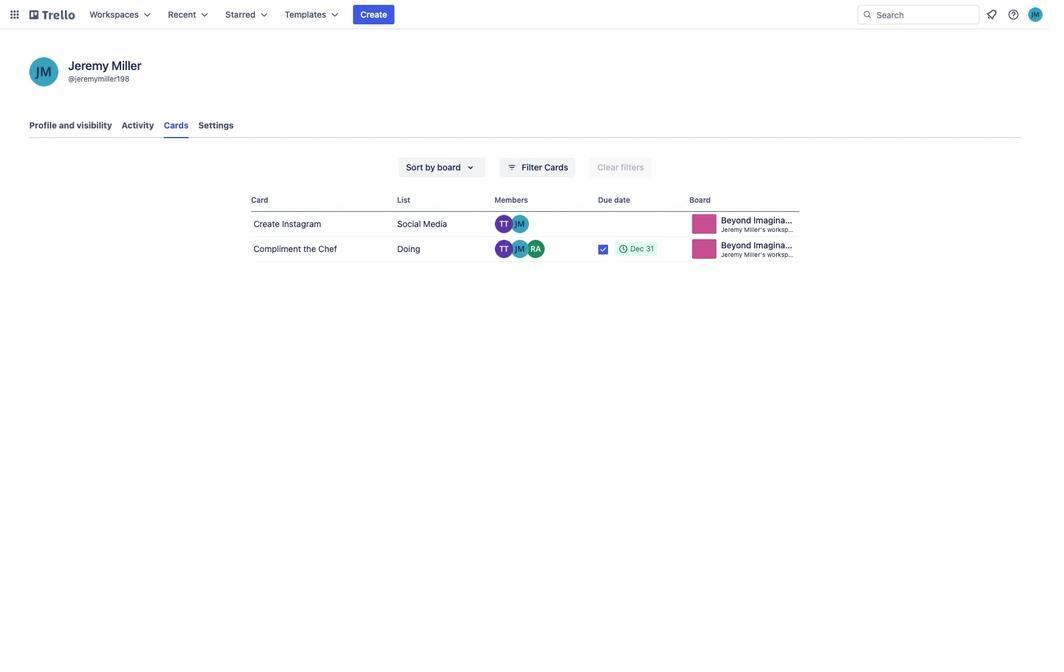 Task type: vqa. For each thing, say whether or not it's contained in the screenshot.
the rightmost Jordyn Shuell (jordynshuell2) icon
no



Task type: describe. For each thing, give the bounding box(es) containing it.
create instagram
[[254, 219, 321, 229]]

by
[[426, 162, 435, 172]]

@
[[68, 74, 75, 83]]

doing
[[397, 244, 420, 254]]

create instagram link
[[251, 212, 393, 236]]

social media
[[397, 219, 447, 229]]

2 beyond imagination jeremy miller's workspace from the top
[[721, 240, 801, 258]]

cards inside button
[[545, 162, 569, 172]]

1 miller's from the top
[[745, 226, 766, 233]]

activity link
[[122, 115, 154, 136]]

31
[[646, 244, 654, 253]]

terry turtle (terryturtle) image for doing
[[495, 240, 513, 258]]

2 beyond from the top
[[721, 240, 752, 250]]

date
[[615, 196, 631, 205]]

clear filters
[[598, 162, 644, 172]]

profile and visibility link
[[29, 115, 112, 136]]

back to home image
[[29, 5, 75, 24]]

list
[[397, 196, 411, 205]]

jeremy inside jeremy miller @ jeremymiller198
[[68, 58, 109, 72]]

1 vertical spatial jeremy miller (jeremymiller198) image
[[29, 57, 58, 86]]

activity
[[122, 120, 154, 130]]

templates
[[285, 9, 326, 19]]

workspaces
[[90, 9, 139, 19]]

visibility
[[77, 120, 112, 130]]

open information menu image
[[1008, 9, 1020, 21]]

sort by board
[[406, 162, 461, 172]]

clear filters button
[[590, 158, 652, 177]]

workspaces button
[[82, 5, 158, 24]]

members
[[495, 196, 528, 205]]

profile and visibility
[[29, 120, 112, 130]]

chef
[[318, 244, 337, 254]]

filter cards button
[[500, 158, 576, 177]]

compliment the chef link
[[251, 237, 393, 261]]

search image
[[863, 10, 873, 19]]

board
[[438, 162, 461, 172]]

instagram
[[282, 219, 321, 229]]

primary element
[[0, 0, 1051, 29]]

board
[[690, 196, 711, 205]]

media
[[423, 219, 447, 229]]

jeremy miller (jeremymiller198) image
[[511, 240, 529, 258]]

filter
[[522, 162, 542, 172]]



Task type: locate. For each thing, give the bounding box(es) containing it.
cards right filter
[[545, 162, 569, 172]]

card
[[251, 196, 268, 205]]

1 beyond imagination jeremy miller's workspace from the top
[[721, 215, 801, 233]]

1 horizontal spatial jeremy miller (jeremymiller198) image
[[511, 215, 529, 233]]

jeremymiller198
[[75, 74, 129, 83]]

sort by board button
[[399, 158, 485, 177]]

due date
[[598, 196, 631, 205]]

settings
[[198, 120, 234, 130]]

templates button
[[278, 5, 346, 24]]

0 horizontal spatial jeremy miller (jeremymiller198) image
[[29, 57, 58, 86]]

create inside button
[[361, 9, 387, 19]]

2 miller's from the top
[[745, 251, 766, 258]]

terry turtle (terryturtle) image down members on the top of page
[[495, 215, 513, 233]]

beyond
[[721, 215, 752, 225], [721, 240, 752, 250]]

1 vertical spatial workspace
[[768, 251, 799, 258]]

0 vertical spatial imagination
[[754, 215, 801, 225]]

jeremy miller (jeremymiller198) image right open information menu image
[[1029, 7, 1043, 22]]

dec 31
[[631, 244, 654, 253]]

cards link
[[164, 115, 189, 138]]

2 vertical spatial jeremy miller (jeremymiller198) image
[[511, 215, 529, 233]]

switch to… image
[[9, 9, 21, 21]]

workspace
[[768, 226, 799, 233], [768, 251, 799, 258]]

starred
[[226, 9, 256, 19]]

1 imagination from the top
[[754, 215, 801, 225]]

0 vertical spatial create
[[361, 9, 387, 19]]

2 workspace from the top
[[768, 251, 799, 258]]

2 horizontal spatial jeremy miller (jeremymiller198) image
[[1029, 7, 1043, 22]]

1 vertical spatial miller's
[[745, 251, 766, 258]]

the
[[303, 244, 316, 254]]

1 beyond from the top
[[721, 215, 752, 225]]

due
[[598, 196, 613, 205]]

cards
[[164, 120, 189, 130], [545, 162, 569, 172]]

1 horizontal spatial cards
[[545, 162, 569, 172]]

1 terry turtle (terryturtle) image from the top
[[495, 215, 513, 233]]

create for create
[[361, 9, 387, 19]]

compliment
[[254, 244, 301, 254]]

1 horizontal spatial create
[[361, 9, 387, 19]]

0 vertical spatial terry turtle (terryturtle) image
[[495, 215, 513, 233]]

jeremy
[[68, 58, 109, 72], [721, 226, 743, 233], [721, 251, 743, 258]]

imagination
[[754, 215, 801, 225], [754, 240, 801, 250]]

0 vertical spatial workspace
[[768, 226, 799, 233]]

recent button
[[161, 5, 216, 24]]

ruby anderson (rubyanderson7) image
[[527, 240, 545, 258]]

2 vertical spatial jeremy
[[721, 251, 743, 258]]

settings link
[[198, 115, 234, 136]]

create inside create instagram link
[[254, 219, 280, 229]]

2 imagination from the top
[[754, 240, 801, 250]]

1 vertical spatial create
[[254, 219, 280, 229]]

1 vertical spatial beyond imagination jeremy miller's workspace
[[721, 240, 801, 258]]

profile
[[29, 120, 57, 130]]

1 vertical spatial jeremy
[[721, 226, 743, 233]]

terry turtle (terryturtle) image for social media
[[495, 215, 513, 233]]

jeremy miller @ jeremymiller198
[[68, 58, 142, 83]]

0 horizontal spatial cards
[[164, 120, 189, 130]]

1 workspace from the top
[[768, 226, 799, 233]]

create for create instagram
[[254, 219, 280, 229]]

0 notifications image
[[985, 7, 999, 22]]

0 horizontal spatial create
[[254, 219, 280, 229]]

0 vertical spatial miller's
[[745, 226, 766, 233]]

cards right activity
[[164, 120, 189, 130]]

1 vertical spatial beyond
[[721, 240, 752, 250]]

jeremy miller (jeremymiller198) image up jeremy miller (jeremymiller198) image
[[511, 215, 529, 233]]

filters
[[621, 162, 644, 172]]

terry turtle (terryturtle) image left ruby anderson (rubyanderson7) icon
[[495, 240, 513, 258]]

0 vertical spatial beyond imagination jeremy miller's workspace
[[721, 215, 801, 233]]

social
[[397, 219, 421, 229]]

and
[[59, 120, 75, 130]]

jeremy miller (jeremymiller198) image
[[1029, 7, 1043, 22], [29, 57, 58, 86], [511, 215, 529, 233]]

starred button
[[218, 5, 275, 24]]

miller
[[112, 58, 142, 72]]

create button
[[353, 5, 395, 24]]

dec
[[631, 244, 644, 253]]

Search field
[[873, 5, 979, 24]]

recent
[[168, 9, 196, 19]]

compliment the chef
[[254, 244, 337, 254]]

0 vertical spatial jeremy miller (jeremymiller198) image
[[1029, 7, 1043, 22]]

0 vertical spatial beyond
[[721, 215, 752, 225]]

jeremy miller (jeremymiller198) image left @
[[29, 57, 58, 86]]

clear
[[598, 162, 619, 172]]

2 terry turtle (terryturtle) image from the top
[[495, 240, 513, 258]]

0 vertical spatial jeremy
[[68, 58, 109, 72]]

miller's
[[745, 226, 766, 233], [745, 251, 766, 258]]

1 vertical spatial terry turtle (terryturtle) image
[[495, 240, 513, 258]]

1 vertical spatial imagination
[[754, 240, 801, 250]]

beyond imagination jeremy miller's workspace
[[721, 215, 801, 233], [721, 240, 801, 258]]

sort
[[406, 162, 423, 172]]

1 vertical spatial cards
[[545, 162, 569, 172]]

filter cards
[[522, 162, 569, 172]]

create
[[361, 9, 387, 19], [254, 219, 280, 229]]

terry turtle (terryturtle) image
[[495, 215, 513, 233], [495, 240, 513, 258]]

0 vertical spatial cards
[[164, 120, 189, 130]]



